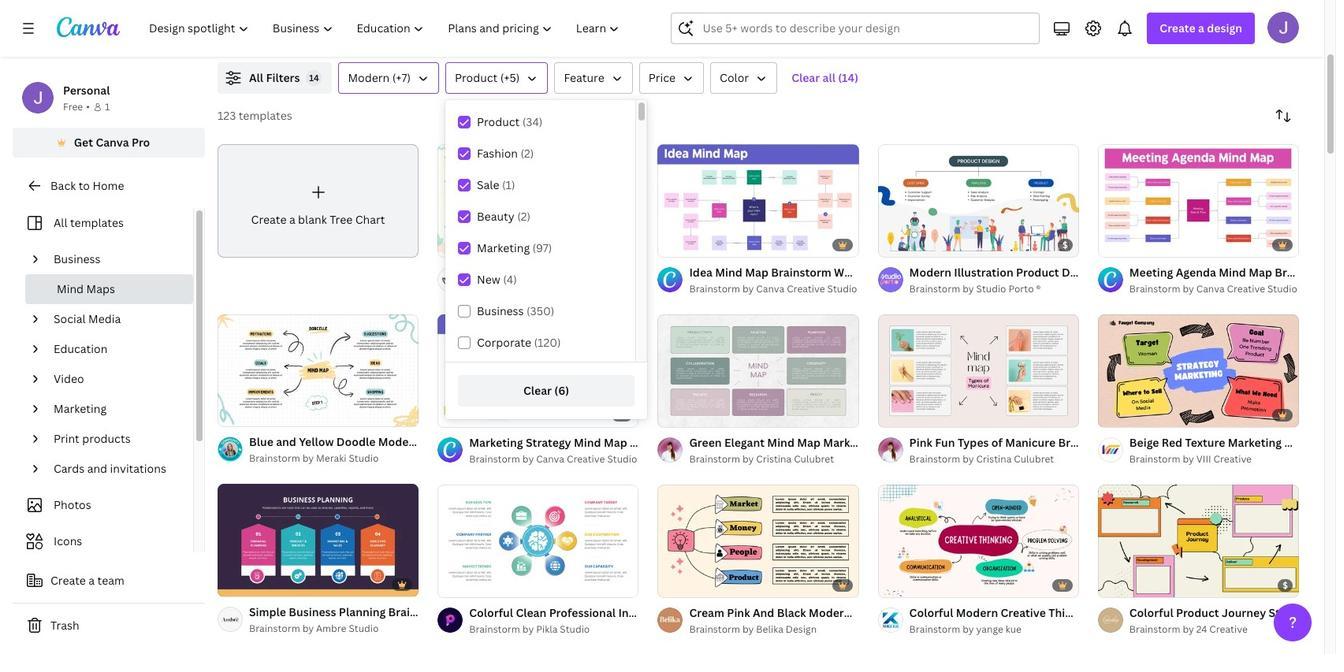 Task type: describe. For each thing, give the bounding box(es) containing it.
fashion
[[477, 146, 518, 161]]

simple
[[249, 605, 286, 620]]

green inside green elegant mind map marketing brainstorming brainstorm by cristina culubret
[[689, 435, 722, 450]]

colorful clean professional infographic mind map brainstorm brainstorm by pikla studio
[[469, 605, 799, 636]]

create a blank tree chart element
[[218, 144, 419, 257]]

brainstorm by jelo art link
[[469, 281, 639, 297]]

brainstorm by canva creative studio for texture
[[1130, 282, 1298, 296]]

all for all filters
[[249, 70, 263, 85]]

create a design button
[[1147, 13, 1255, 44]]

•
[[86, 100, 90, 114]]

marketing down video
[[54, 401, 107, 416]]

home
[[93, 178, 124, 193]]

trash link
[[13, 610, 205, 642]]

education
[[54, 341, 107, 356]]

color
[[720, 70, 749, 85]]

brainstorm by viii creative link
[[1130, 452, 1299, 467]]

video link
[[47, 364, 184, 394]]

mind inside the beige red texture marketing mind map brainstorm by viii creative
[[1285, 435, 1312, 450]]

marketing up orange
[[477, 240, 530, 255]]

by inside pink fun types of manicure brainstorming brainstorm by cristina culubret
[[963, 452, 974, 466]]

simple business planning brainstorm image
[[218, 484, 419, 597]]

a for design
[[1198, 20, 1205, 35]]

colorful product journey strategy min link
[[1130, 604, 1336, 622]]

0 horizontal spatial brainstorm by canva creative studio link
[[469, 452, 639, 467]]

green inside orange and green minimalist marketing mind map brainstorm by jelo art
[[534, 265, 566, 280]]

brainstorm by canva creative studio link for mind
[[689, 281, 859, 297]]

meeting agenda mind map brainstorm whiteboard in pink red modern professional style image
[[1098, 144, 1299, 257]]

clear (6) button
[[458, 375, 635, 407]]

map inside green elegant mind map marketing brainstorming brainstorm by cristina culubret
[[797, 435, 821, 450]]

Sort by button
[[1268, 100, 1299, 132]]

all filters
[[249, 70, 300, 85]]

colorful clean professional infographic mind map brainstorm link
[[469, 604, 799, 622]]

brainstorm inside colorful modern creative thinking business mind map brainstorm by yange kue
[[909, 623, 960, 636]]

(97)
[[533, 240, 552, 255]]

creative inside the beige red texture marketing mind map brainstorm by viii creative
[[1214, 452, 1252, 466]]

chart
[[355, 212, 385, 227]]

beige
[[1130, 435, 1159, 450]]

free
[[63, 100, 83, 114]]

print products link
[[47, 424, 184, 454]]

colorful modern creative thinking business mind map brainstorm by yange kue
[[909, 605, 1200, 636]]

mind maps
[[57, 281, 115, 296]]

to
[[79, 178, 90, 193]]

modern illustration product design brainstorm link
[[909, 264, 1161, 281]]

beige red texture marketing mind map brainstorm image
[[1098, 314, 1299, 427]]

modern for modern (+7)
[[348, 70, 390, 85]]

filters
[[266, 70, 300, 85]]

print
[[54, 431, 80, 446]]

free •
[[63, 100, 90, 114]]

brainstorm by belika design link
[[689, 622, 859, 638]]

cards and invitations link
[[47, 454, 184, 484]]

kue
[[1006, 623, 1022, 636]]

culubret for marketing
[[794, 452, 834, 466]]

and for orange
[[511, 265, 531, 280]]

orange and green minimalist marketing mind map brainstorm by jelo art
[[469, 265, 738, 296]]

design for belika
[[786, 623, 817, 636]]

marketing strategy mind map brainstorm whiteboard in purple pink modern professional style image
[[438, 314, 639, 427]]

by inside colorful modern creative thinking business mind map brainstorm by yange kue
[[963, 623, 974, 636]]

creative inside colorful product journey strategy min brainstorm by 24 creative
[[1210, 623, 1248, 636]]

map inside colorful clean professional infographic mind map brainstorm brainstorm by pikla studio
[[713, 605, 736, 620]]

brainstorming for pink fun types of manicure brainstorming
[[1058, 435, 1135, 450]]

brainstorm inside green elegant mind map marketing brainstorming brainstorm by cristina culubret
[[689, 452, 740, 466]]

brainstorm by belika design
[[689, 623, 817, 636]]

Search search field
[[703, 13, 1030, 43]]

simple business planning brainstorm link
[[249, 604, 449, 621]]

by inside colorful clean professional infographic mind map brainstorm brainstorm by pikla studio
[[523, 623, 534, 636]]

product up fashion
[[477, 114, 520, 129]]

sale (1)
[[477, 177, 515, 192]]

blue and yellow doodle modern mind map business brainstorm image
[[218, 314, 419, 427]]

ambre
[[316, 622, 346, 636]]

all templates
[[54, 215, 124, 230]]

create a design
[[1160, 20, 1242, 35]]

trash
[[50, 618, 79, 633]]

photos link
[[22, 490, 184, 520]]

back to home link
[[13, 170, 205, 202]]

®
[[1036, 282, 1041, 296]]

clean
[[516, 605, 547, 620]]

brainstorm by meraki studio link
[[249, 451, 419, 467]]

sale
[[477, 177, 499, 192]]

tree chart templates image
[[963, 0, 1299, 43]]

(350)
[[527, 304, 554, 318]]

(34)
[[522, 114, 543, 129]]

create a blank tree chart link
[[218, 144, 419, 257]]

colorful for colorful product journey strategy min
[[1130, 605, 1174, 620]]

fun
[[935, 435, 955, 450]]

simple business planning brainstorm brainstorm by ambre studio
[[249, 605, 449, 636]]

clear for clear (6)
[[523, 383, 552, 398]]

modern illustration product design brainstorm brainstorm by studio porto ®
[[909, 265, 1161, 296]]

a for blank
[[289, 212, 295, 227]]

clear all (14) button
[[784, 62, 866, 94]]

modern (+7)
[[348, 70, 411, 85]]

beauty (2)
[[477, 209, 531, 224]]

by inside modern illustration product design brainstorm brainstorm by studio porto ®
[[963, 282, 974, 296]]

mind inside colorful clean professional infographic mind map brainstorm brainstorm by pikla studio
[[683, 605, 710, 620]]

tree
[[330, 212, 353, 227]]

by inside colorful product journey strategy min brainstorm by 24 creative
[[1183, 623, 1194, 636]]

pink
[[909, 435, 933, 450]]

brainstorm inside pink fun types of manicure brainstorming brainstorm by cristina culubret
[[909, 452, 960, 466]]

video
[[54, 371, 84, 386]]

cards and invitations
[[54, 461, 166, 476]]

pink fun types of manicure brainstorming brainstorm by cristina culubret
[[909, 435, 1135, 466]]

elegant
[[724, 435, 765, 450]]

brainstorm by 24 creative link
[[1130, 622, 1299, 638]]

meraki
[[316, 452, 346, 465]]

brainstorm inside colorful product journey strategy min brainstorm by 24 creative
[[1130, 623, 1181, 636]]

studio inside simple business planning brainstorm brainstorm by ambre studio
[[349, 622, 379, 636]]

creative inside colorful modern creative thinking business mind map brainstorm by yange kue
[[1001, 605, 1046, 620]]

feature
[[564, 70, 604, 85]]

templates for all templates
[[70, 215, 124, 230]]

(120)
[[534, 335, 561, 350]]

1 for 1
[[105, 100, 110, 114]]

green elegant mind map marketing brainstorming brainstorm by cristina culubret
[[689, 435, 956, 466]]

modern (+7) button
[[339, 62, 439, 94]]

brainstorm by canva creative studio link for texture
[[1130, 281, 1299, 297]]

map inside orange and green minimalist marketing mind map brainstorm by jelo art
[[714, 265, 738, 280]]

modern illustration product design brainstorm image
[[878, 144, 1079, 257]]

jacob simon image
[[1268, 12, 1299, 43]]

14 filter options selected element
[[306, 70, 322, 86]]

personal
[[63, 83, 110, 98]]

fashion (2)
[[477, 146, 534, 161]]

create a blank tree chart
[[251, 212, 385, 227]]

(14)
[[838, 70, 859, 85]]

create for create a design
[[1160, 20, 1196, 35]]

color button
[[710, 62, 777, 94]]

business up mind maps
[[54, 251, 101, 266]]

green elegant mind map marketing brainstorming link
[[689, 434, 956, 452]]

product (34)
[[477, 114, 543, 129]]

min
[[1317, 605, 1336, 620]]

minimalist
[[569, 265, 625, 280]]

social media
[[54, 311, 121, 326]]

canva for the "meeting agenda mind map brainstorm whiteboard in pink red modern professional style" image
[[1197, 282, 1225, 296]]

manicure
[[1005, 435, 1056, 450]]



Task type: locate. For each thing, give the bounding box(es) containing it.
0 vertical spatial 1
[[105, 100, 110, 114]]

icons link
[[22, 527, 184, 557]]

create a team button
[[13, 565, 205, 597]]

1 for 1 of 2
[[229, 408, 233, 420]]

a left blank
[[289, 212, 295, 227]]

beauty
[[477, 209, 515, 224]]

2 horizontal spatial a
[[1198, 20, 1205, 35]]

business up ambre
[[289, 605, 336, 620]]

business inside simple business planning brainstorm brainstorm by ambre studio
[[289, 605, 336, 620]]

create left blank
[[251, 212, 287, 227]]

1 vertical spatial 1
[[229, 408, 233, 420]]

top level navigation element
[[139, 13, 633, 44]]

0 vertical spatial of
[[235, 408, 244, 420]]

design inside modern illustration product design brainstorm brainstorm by studio porto ®
[[1062, 265, 1098, 280]]

0 vertical spatial a
[[1198, 20, 1205, 35]]

beige red texture marketing mind map link
[[1130, 434, 1336, 452]]

1 vertical spatial of
[[992, 435, 1003, 450]]

green elegant mind map marketing brainstorming image
[[658, 314, 859, 427]]

colorful for colorful clean professional infographic mind map brainstorm
[[469, 605, 513, 620]]

1 horizontal spatial create
[[251, 212, 287, 227]]

2 horizontal spatial create
[[1160, 20, 1196, 35]]

colorful
[[469, 605, 513, 620], [909, 605, 953, 620], [1130, 605, 1174, 620]]

clear inside button
[[523, 383, 552, 398]]

studio
[[827, 282, 857, 296], [976, 282, 1006, 296], [1268, 282, 1298, 296], [349, 452, 379, 465], [607, 452, 637, 466], [349, 622, 379, 636], [560, 623, 590, 636]]

product inside colorful product journey strategy min brainstorm by 24 creative
[[1176, 605, 1219, 620]]

1 vertical spatial design
[[786, 623, 817, 636]]

marketing link
[[47, 394, 184, 424]]

design inside brainstorm by belika design link
[[786, 623, 817, 636]]

1 vertical spatial $
[[1283, 579, 1288, 591]]

invitations
[[110, 461, 166, 476]]

2 horizontal spatial modern
[[956, 605, 998, 620]]

0 horizontal spatial design
[[786, 623, 817, 636]]

brainstorm by cristina culubret link down elegant
[[689, 452, 859, 467]]

cream pink and black modern marketing strategy mind map brainstorm image
[[658, 484, 859, 598]]

0 vertical spatial green
[[534, 265, 566, 280]]

icons
[[54, 534, 82, 549]]

templates
[[239, 108, 292, 123], [70, 215, 124, 230]]

1 horizontal spatial brainstorm by canva creative studio
[[689, 282, 857, 296]]

0 horizontal spatial brainstorming
[[880, 435, 956, 450]]

create for create a blank tree chart
[[251, 212, 287, 227]]

of inside "link"
[[235, 408, 244, 420]]

0 vertical spatial templates
[[239, 108, 292, 123]]

brainstorm by canva creative studio for mind
[[689, 282, 857, 296]]

1 horizontal spatial templates
[[239, 108, 292, 123]]

culubret down the green elegant mind map marketing brainstorming link on the bottom of page
[[794, 452, 834, 466]]

cristina for types
[[976, 452, 1012, 466]]

2 cristina from the left
[[976, 452, 1012, 466]]

1 vertical spatial create
[[251, 212, 287, 227]]

0 horizontal spatial clear
[[523, 383, 552, 398]]

0 horizontal spatial of
[[235, 408, 244, 420]]

map inside the beige red texture marketing mind map brainstorm by viii creative
[[1314, 435, 1336, 450]]

1 horizontal spatial of
[[992, 435, 1003, 450]]

brainstorm by cristina culubret link for types
[[909, 452, 1079, 467]]

1 brainstorming from the left
[[880, 435, 956, 450]]

orange and green minimalist marketing mind map image
[[438, 144, 639, 257]]

viii
[[1197, 452, 1211, 466]]

0 vertical spatial create
[[1160, 20, 1196, 35]]

business inside colorful modern creative thinking business mind map brainstorm by yange kue
[[1097, 605, 1144, 620]]

green
[[534, 265, 566, 280], [689, 435, 722, 450]]

colorful up brainstorm by 24 creative 'link'
[[1130, 605, 1174, 620]]

green left elegant
[[689, 435, 722, 450]]

(2) right fashion
[[521, 146, 534, 161]]

create inside "create a blank tree chart" element
[[251, 212, 287, 227]]

canva inside button
[[96, 135, 129, 150]]

None search field
[[671, 13, 1040, 44]]

brainstorm by cristina culubret link down types
[[909, 452, 1079, 467]]

red
[[1162, 435, 1183, 450]]

0 horizontal spatial brainstorm by canva creative studio
[[469, 452, 637, 466]]

orange
[[469, 265, 508, 280]]

colorful modern creative thinking business mind map image
[[878, 484, 1079, 598]]

0 horizontal spatial 1
[[105, 100, 110, 114]]

24
[[1197, 623, 1207, 636]]

0 vertical spatial $
[[1063, 239, 1068, 251]]

illustration
[[954, 265, 1014, 280]]

social media link
[[47, 304, 184, 334]]

1 brainstorm by cristina culubret link from the left
[[689, 452, 859, 467]]

0 vertical spatial design
[[1062, 265, 1098, 280]]

product (+5) button
[[445, 62, 548, 94]]

14
[[309, 72, 319, 84]]

brainstorm by yange kue link
[[909, 622, 1079, 638]]

cristina down types
[[976, 452, 1012, 466]]

a left design
[[1198, 20, 1205, 35]]

0 horizontal spatial create
[[50, 573, 86, 588]]

studio inside colorful clean professional infographic mind map brainstorm brainstorm by pikla studio
[[560, 623, 590, 636]]

by inside green elegant mind map marketing brainstorming brainstorm by cristina culubret
[[743, 452, 754, 466]]

1 colorful from the left
[[469, 605, 513, 620]]

1 horizontal spatial design
[[1062, 265, 1098, 280]]

templates right 123
[[239, 108, 292, 123]]

marketing inside green elegant mind map marketing brainstorming brainstorm by cristina culubret
[[823, 435, 877, 450]]

mind inside colorful modern creative thinking business mind map brainstorm by yange kue
[[1147, 605, 1174, 620]]

all
[[823, 70, 836, 85]]

0 vertical spatial all
[[249, 70, 263, 85]]

clear left all
[[792, 70, 820, 85]]

product
[[455, 70, 498, 85], [477, 114, 520, 129], [1016, 265, 1059, 280], [1176, 605, 1219, 620]]

and inside orange and green minimalist marketing mind map brainstorm by jelo art
[[511, 265, 531, 280]]

get
[[74, 135, 93, 150]]

a inside button
[[89, 573, 95, 588]]

education link
[[47, 334, 184, 364]]

mind inside green elegant mind map marketing brainstorming brainstorm by cristina culubret
[[767, 435, 795, 450]]

templates for 123 templates
[[239, 108, 292, 123]]

modern inside colorful modern creative thinking business mind map brainstorm by yange kue
[[956, 605, 998, 620]]

(6)
[[554, 383, 569, 398]]

0 horizontal spatial $
[[1063, 239, 1068, 251]]

modern
[[348, 70, 390, 85], [909, 265, 952, 280], [956, 605, 998, 620]]

clear inside button
[[792, 70, 820, 85]]

(2) right beauty
[[517, 209, 531, 224]]

mind
[[684, 265, 712, 280], [57, 281, 84, 296], [767, 435, 795, 450], [1285, 435, 1312, 450], [683, 605, 710, 620], [1147, 605, 1174, 620]]

by inside orange and green minimalist marketing mind map brainstorm by jelo art
[[523, 282, 534, 296]]

1 vertical spatial templates
[[70, 215, 124, 230]]

canva for the idea mind map brainstorm whiteboard in purple pink modern professional style image
[[756, 282, 785, 296]]

1 horizontal spatial 1
[[229, 408, 233, 420]]

cards
[[54, 461, 85, 476]]

porto
[[1009, 282, 1034, 296]]

2 horizontal spatial brainstorm by canva creative studio link
[[1130, 281, 1299, 297]]

all for all templates
[[54, 215, 67, 230]]

new
[[477, 272, 500, 287]]

photos
[[54, 497, 91, 512]]

1
[[105, 100, 110, 114], [229, 408, 233, 420]]

0 horizontal spatial modern
[[348, 70, 390, 85]]

1 horizontal spatial brainstorm by cristina culubret link
[[909, 452, 1079, 467]]

culubret for manicure
[[1014, 452, 1054, 466]]

jelo
[[536, 282, 556, 296]]

marketing (97)
[[477, 240, 552, 255]]

cristina inside pink fun types of manicure brainstorming brainstorm by cristina culubret
[[976, 452, 1012, 466]]

2 colorful from the left
[[909, 605, 953, 620]]

orange and green minimalist marketing mind map link
[[469, 264, 738, 281]]

colorful product journey strategy mindmap brainstorm image
[[1098, 484, 1299, 598]]

0 horizontal spatial all
[[54, 215, 67, 230]]

a for team
[[89, 573, 95, 588]]

(2) for fashion (2)
[[521, 146, 534, 161]]

1 horizontal spatial cristina
[[976, 452, 1012, 466]]

brainstorm by pikla studio link
[[469, 622, 639, 638]]

1 vertical spatial (2)
[[517, 209, 531, 224]]

clear for clear all (14)
[[792, 70, 820, 85]]

clear
[[792, 70, 820, 85], [523, 383, 552, 398]]

0 horizontal spatial cristina
[[756, 452, 792, 466]]

marketing right minimalist
[[628, 265, 682, 280]]

0 vertical spatial (2)
[[521, 146, 534, 161]]

belika
[[756, 623, 784, 636]]

colorful for colorful modern creative thinking business mind map
[[909, 605, 953, 620]]

brainstorm by meraki studio
[[249, 452, 379, 465]]

create down icons in the left bottom of the page
[[50, 573, 86, 588]]

culubret inside green elegant mind map marketing brainstorming brainstorm by cristina culubret
[[794, 452, 834, 466]]

1 vertical spatial and
[[87, 461, 107, 476]]

and down the marketing (97)
[[511, 265, 531, 280]]

product left (+5)
[[455, 70, 498, 85]]

clear left (6)
[[523, 383, 552, 398]]

a
[[1198, 20, 1205, 35], [289, 212, 295, 227], [89, 573, 95, 588]]

brainstorming left types
[[880, 435, 956, 450]]

pink fun types of manicure brainstorming image
[[878, 314, 1079, 427]]

1 horizontal spatial culubret
[[1014, 452, 1054, 466]]

beige red texture marketing mind map brainstorm by viii creative
[[1130, 435, 1336, 466]]

$ for strategy
[[1283, 579, 1288, 591]]

(+7)
[[392, 70, 411, 85]]

brainstorm by ambre studio link
[[249, 621, 419, 637]]

brainstorm by cristina culubret link for mind
[[689, 452, 859, 467]]

art
[[558, 282, 572, 296]]

product inside modern illustration product design brainstorm brainstorm by studio porto ®
[[1016, 265, 1059, 280]]

planning
[[339, 605, 386, 620]]

brainstorming right manicure
[[1058, 435, 1135, 450]]

1 horizontal spatial brainstorming
[[1058, 435, 1135, 450]]

0 vertical spatial modern
[[348, 70, 390, 85]]

strategy
[[1269, 605, 1314, 620]]

colorful inside colorful modern creative thinking business mind map brainstorm by yange kue
[[909, 605, 953, 620]]

corporate
[[477, 335, 531, 350]]

create inside create a design dropdown button
[[1160, 20, 1196, 35]]

and right 'cards'
[[87, 461, 107, 476]]

2 vertical spatial modern
[[956, 605, 998, 620]]

cristina for mind
[[756, 452, 792, 466]]

by inside the beige red texture marketing mind map brainstorm by viii creative
[[1183, 452, 1194, 466]]

2 vertical spatial a
[[89, 573, 95, 588]]

0 horizontal spatial and
[[87, 461, 107, 476]]

brainstorming inside pink fun types of manicure brainstorming brainstorm by cristina culubret
[[1058, 435, 1135, 450]]

(2)
[[521, 146, 534, 161], [517, 209, 531, 224]]

all left filters
[[249, 70, 263, 85]]

and
[[511, 265, 531, 280], [87, 461, 107, 476]]

colorful inside colorful clean professional infographic mind map brainstorm brainstorm by pikla studio
[[469, 605, 513, 620]]

colorful clean professional infographic mind map brainstorm image
[[438, 484, 639, 598]]

1 vertical spatial modern
[[909, 265, 952, 280]]

3 colorful from the left
[[1130, 605, 1174, 620]]

business right thinking
[[1097, 605, 1144, 620]]

by inside simple business planning brainstorm brainstorm by ambre studio
[[302, 622, 314, 636]]

1 vertical spatial clear
[[523, 383, 552, 398]]

0 vertical spatial clear
[[792, 70, 820, 85]]

marketing left pink
[[823, 435, 877, 450]]

1 horizontal spatial brainstorm by canva creative studio link
[[689, 281, 859, 297]]

design
[[1062, 265, 1098, 280], [786, 623, 817, 636]]

marketing inside the beige red texture marketing mind map brainstorm by viii creative
[[1228, 435, 1282, 450]]

modern for modern illustration product design brainstorm brainstorm by studio porto ®
[[909, 265, 952, 280]]

clear all (14)
[[792, 70, 859, 85]]

0 vertical spatial and
[[511, 265, 531, 280]]

1 horizontal spatial modern
[[909, 265, 952, 280]]

1 right •
[[105, 100, 110, 114]]

new (4)
[[477, 272, 517, 287]]

marketing inside orange and green minimalist marketing mind map brainstorm by jelo art
[[628, 265, 682, 280]]

marketing up brainstorm by viii creative link
[[1228, 435, 1282, 450]]

create for create a team
[[50, 573, 86, 588]]

business down new (4)
[[477, 304, 524, 318]]

of inside pink fun types of manicure brainstorming brainstorm by cristina culubret
[[992, 435, 1003, 450]]

get canva pro button
[[13, 128, 205, 158]]

1 cristina from the left
[[756, 452, 792, 466]]

1 horizontal spatial a
[[289, 212, 295, 227]]

(1)
[[502, 177, 515, 192]]

0 horizontal spatial colorful
[[469, 605, 513, 620]]

modern inside button
[[348, 70, 390, 85]]

of right types
[[992, 435, 1003, 450]]

brainstorm inside the beige red texture marketing mind map brainstorm by viii creative
[[1130, 452, 1181, 466]]

cristina down elegant
[[756, 452, 792, 466]]

all down back
[[54, 215, 67, 230]]

1 horizontal spatial all
[[249, 70, 263, 85]]

feature button
[[555, 62, 633, 94]]

(2) for beauty (2)
[[517, 209, 531, 224]]

idea mind map brainstorm whiteboard in purple pink modern professional style image
[[658, 144, 859, 257]]

modern left illustration
[[909, 265, 952, 280]]

$ for design
[[1063, 239, 1068, 251]]

and for cards
[[87, 461, 107, 476]]

2 vertical spatial create
[[50, 573, 86, 588]]

2 horizontal spatial colorful
[[1130, 605, 1174, 620]]

corporate (120)
[[477, 335, 561, 350]]

create a team
[[50, 573, 124, 588]]

brainstorm by studio porto ® link
[[909, 281, 1079, 297]]

colorful left clean
[[469, 605, 513, 620]]

1 culubret from the left
[[794, 452, 834, 466]]

1 vertical spatial a
[[289, 212, 295, 227]]

123
[[218, 108, 236, 123]]

1 horizontal spatial and
[[511, 265, 531, 280]]

pink fun types of manicure brainstorming link
[[909, 434, 1135, 452]]

0 horizontal spatial culubret
[[794, 452, 834, 466]]

map inside colorful modern creative thinking business mind map brainstorm by yange kue
[[1177, 605, 1200, 620]]

product up the ®
[[1016, 265, 1059, 280]]

of left 2
[[235, 408, 244, 420]]

1 horizontal spatial clear
[[792, 70, 820, 85]]

all
[[249, 70, 263, 85], [54, 215, 67, 230]]

brainstorm
[[1101, 265, 1161, 280], [469, 282, 520, 296], [689, 282, 740, 296], [909, 282, 960, 296], [1130, 282, 1181, 296], [249, 452, 300, 465], [469, 452, 520, 466], [689, 452, 740, 466], [909, 452, 960, 466], [1130, 452, 1181, 466], [388, 605, 449, 620], [739, 605, 799, 620], [249, 622, 300, 636], [469, 623, 520, 636], [689, 623, 740, 636], [909, 623, 960, 636], [1130, 623, 1181, 636]]

1 vertical spatial green
[[689, 435, 722, 450]]

colorful up brainstorm by yange kue link
[[909, 605, 953, 620]]

0 horizontal spatial brainstorm by cristina culubret link
[[689, 452, 859, 467]]

2 culubret from the left
[[1014, 452, 1054, 466]]

modern inside modern illustration product design brainstorm brainstorm by studio porto ®
[[909, 265, 952, 280]]

0 horizontal spatial green
[[534, 265, 566, 280]]

products
[[82, 431, 131, 446]]

culubret
[[794, 452, 834, 466], [1014, 452, 1054, 466]]

canva for marketing strategy mind map brainstorm whiteboard in purple pink modern professional style image
[[536, 452, 564, 466]]

design for product
[[1062, 265, 1098, 280]]

1 vertical spatial all
[[54, 215, 67, 230]]

mind inside orange and green minimalist marketing mind map brainstorm by jelo art
[[684, 265, 712, 280]]

all inside all templates link
[[54, 215, 67, 230]]

templates down back to home
[[70, 215, 124, 230]]

1 horizontal spatial green
[[689, 435, 722, 450]]

print products
[[54, 431, 131, 446]]

culubret inside pink fun types of manicure brainstorming brainstorm by cristina culubret
[[1014, 452, 1054, 466]]

marketing
[[477, 240, 530, 255], [628, 265, 682, 280], [54, 401, 107, 416], [823, 435, 877, 450], [1228, 435, 1282, 450]]

brainstorm inside orange and green minimalist marketing mind map brainstorm by jelo art
[[469, 282, 520, 296]]

1 left 2
[[229, 408, 233, 420]]

infographic
[[618, 605, 680, 620]]

1 inside "link"
[[229, 408, 233, 420]]

colorful modern creative thinking business mind map link
[[909, 604, 1200, 622]]

map
[[714, 265, 738, 280], [797, 435, 821, 450], [1314, 435, 1336, 450], [713, 605, 736, 620], [1177, 605, 1200, 620]]

cristina inside green elegant mind map marketing brainstorming brainstorm by cristina culubret
[[756, 452, 792, 466]]

canva
[[96, 135, 129, 150], [756, 282, 785, 296], [1197, 282, 1225, 296], [536, 452, 564, 466]]

green up jelo
[[534, 265, 566, 280]]

colorful inside colorful product journey strategy min brainstorm by 24 creative
[[1130, 605, 1174, 620]]

product inside button
[[455, 70, 498, 85]]

culubret down manicure
[[1014, 452, 1054, 466]]

a left the "team"
[[89, 573, 95, 588]]

1 horizontal spatial $
[[1283, 579, 1288, 591]]

2 horizontal spatial brainstorm by canva creative studio
[[1130, 282, 1298, 296]]

brainstorming inside green elegant mind map marketing brainstorming brainstorm by cristina culubret
[[880, 435, 956, 450]]

2
[[246, 408, 251, 420]]

brainstorming
[[880, 435, 956, 450], [1058, 435, 1135, 450]]

thinking
[[1049, 605, 1094, 620]]

studio inside modern illustration product design brainstorm brainstorm by studio porto ®
[[976, 282, 1006, 296]]

1 horizontal spatial colorful
[[909, 605, 953, 620]]

modern up yange
[[956, 605, 998, 620]]

product up 24
[[1176, 605, 1219, 620]]

a inside dropdown button
[[1198, 20, 1205, 35]]

brainstorming for green elegant mind map marketing brainstorming
[[880, 435, 956, 450]]

create left design
[[1160, 20, 1196, 35]]

yange
[[976, 623, 1003, 636]]

get canva pro
[[74, 135, 150, 150]]

create inside create a team button
[[50, 573, 86, 588]]

pro
[[132, 135, 150, 150]]

$ up the strategy
[[1283, 579, 1288, 591]]

$ up the modern illustration product design brainstorm link
[[1063, 239, 1068, 251]]

0 horizontal spatial templates
[[70, 215, 124, 230]]

modern left (+7)
[[348, 70, 390, 85]]

2 brainstorming from the left
[[1058, 435, 1135, 450]]

0 horizontal spatial a
[[89, 573, 95, 588]]

2 brainstorm by cristina culubret link from the left
[[909, 452, 1079, 467]]



Task type: vqa. For each thing, say whether or not it's contained in the screenshot.
yange at the right of page
yes



